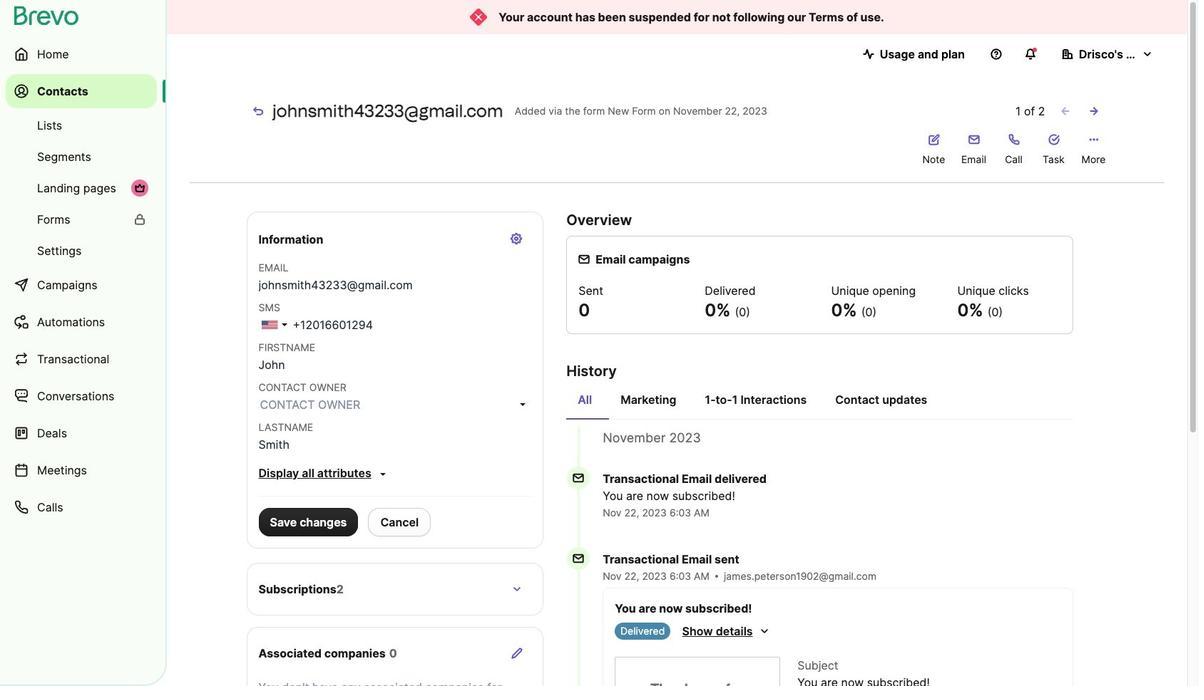 Task type: describe. For each thing, give the bounding box(es) containing it.
FIRSTNAME field
[[259, 357, 532, 374]]

LASTNAME field
[[259, 437, 532, 454]]

EMAIL field
[[259, 277, 532, 294]]



Task type: vqa. For each thing, say whether or not it's contained in the screenshot.
2nd left___8yvYj icon from the top of the page
yes



Task type: locate. For each thing, give the bounding box(es) containing it.
left___8yvyj image
[[134, 214, 146, 225]]

left___8yvyj image
[[134, 183, 146, 194]]

SMS field
[[293, 317, 532, 334]]

dialog
[[1188, 0, 1198, 687]]

tab list
[[567, 386, 1073, 420]]



